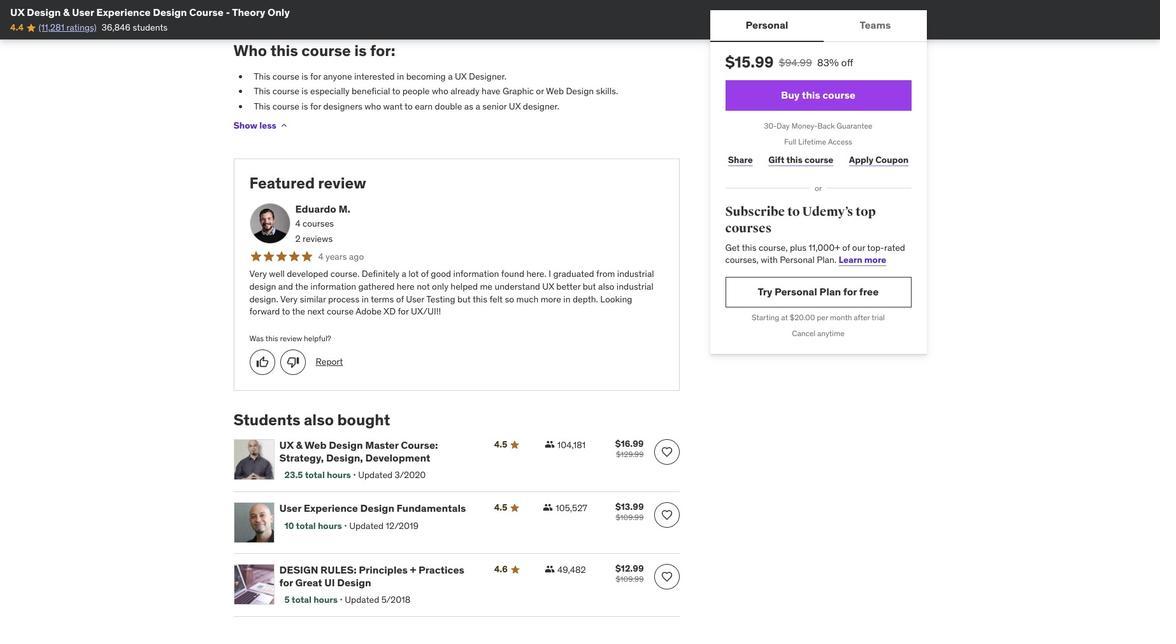 Task type: locate. For each thing, give the bounding box(es) containing it.
1 vertical spatial more
[[541, 294, 562, 305]]

(11,281 ratings)
[[39, 22, 97, 33]]

0 vertical spatial or
[[536, 86, 544, 97]]

this right 'buy'
[[802, 89, 821, 102]]

gift
[[769, 154, 785, 166]]

11,000+
[[809, 242, 841, 254]]

buy this course button
[[726, 80, 912, 111]]

2 horizontal spatial user
[[406, 294, 425, 305]]

0 vertical spatial updated
[[358, 470, 393, 481]]

user down the not
[[406, 294, 425, 305]]

designer.
[[469, 70, 507, 82]]

1 vertical spatial but
[[458, 294, 471, 305]]

0 vertical spatial the
[[295, 281, 309, 293]]

apply coupon button
[[847, 148, 912, 173]]

4.5
[[495, 440, 508, 451], [495, 503, 508, 514]]

subscribe to udemy's top courses
[[726, 204, 876, 237]]

in down better
[[564, 294, 571, 305]]

design down bought
[[329, 440, 363, 452]]

cancel
[[793, 329, 816, 338]]

experience up 36,846
[[96, 6, 151, 18]]

learn more
[[839, 255, 887, 266]]

this for get this course, plus 11,000+ of our top-rated courses, with personal plan.
[[742, 242, 757, 254]]

0 vertical spatial &
[[63, 6, 70, 18]]

course inside very well developed course. definitely a lot of good information found here. i graduated from industrial design and the information gathered here not only helped me understand ux better but also industrial design. very similar process in terms of user testing but this felt so much more in depth. looking forward to the next course  adobe xd for ux/ui!!
[[327, 306, 354, 318]]

testing
[[427, 294, 456, 305]]

0 horizontal spatial &
[[63, 6, 70, 18]]

0 vertical spatial 4
[[296, 218, 301, 230]]

for up 5
[[280, 577, 293, 589]]

design
[[280, 565, 319, 577]]

was
[[250, 334, 264, 344]]

& up (11,281 ratings)
[[63, 6, 70, 18]]

1 vertical spatial who
[[365, 101, 381, 112]]

0 vertical spatial hours
[[327, 470, 351, 481]]

but
[[583, 281, 597, 293], [458, 294, 471, 305]]

0 vertical spatial $109.99
[[616, 514, 644, 523]]

very up design
[[250, 269, 267, 280]]

0 horizontal spatial information
[[311, 281, 357, 293]]

1 vertical spatial of
[[421, 269, 429, 280]]

$109.99 for user experience design fundamentals
[[616, 514, 644, 523]]

of
[[843, 242, 851, 254], [421, 269, 429, 280], [396, 294, 404, 305]]

1 wishlist image from the top
[[661, 510, 674, 522]]

this for was this review helpful?
[[266, 334, 278, 344]]

$15.99
[[726, 52, 774, 72]]

1 horizontal spatial also
[[599, 281, 615, 293]]

a inside very well developed course. definitely a lot of good information found here. i graduated from industrial design and the information gathered here not only helped me understand ux better but also industrial design. very similar process in terms of user testing but this felt so much more in depth. looking forward to the next course  adobe xd for ux/ui!!
[[402, 269, 407, 280]]

wishlist image right $12.99 $109.99
[[661, 572, 674, 584]]

this right was
[[266, 334, 278, 344]]

at
[[782, 313, 789, 323]]

0 horizontal spatial courses
[[303, 218, 334, 230]]

or up udemy's
[[815, 183, 822, 193]]

4.5 for user experience design fundamentals
[[495, 503, 508, 514]]

$109.99 inside $12.99 $109.99
[[616, 575, 644, 585]]

4.5 left xsmall icon
[[495, 440, 508, 451]]

$109.99 up $12.99
[[616, 514, 644, 523]]

information up me
[[454, 269, 500, 280]]

1 vertical spatial or
[[815, 183, 822, 193]]

1 vertical spatial this
[[254, 86, 271, 97]]

hours down ui
[[314, 595, 338, 606]]

1 vertical spatial total
[[296, 521, 316, 532]]

0 vertical spatial personal
[[746, 19, 789, 31]]

this for buy this course
[[802, 89, 821, 102]]

design right ui
[[337, 577, 372, 589]]

industrial up looking on the right
[[617, 281, 654, 293]]

updated down ux & web design master course: strategy, design, development link
[[358, 470, 393, 481]]

development
[[366, 452, 431, 465]]

1 vertical spatial very
[[280, 294, 298, 305]]

this inside very well developed course. definitely a lot of good information found here. i graduated from industrial design and the information gathered here not only helped me understand ux better but also industrial design. very similar process in terms of user testing but this felt so much more in depth. looking forward to the next course  adobe xd for ux/ui!!
[[473, 294, 488, 305]]

2 vertical spatial hours
[[314, 595, 338, 606]]

tab list
[[711, 10, 927, 42]]

0 horizontal spatial in
[[362, 294, 369, 305]]

learn
[[839, 255, 863, 266]]

0 vertical spatial wishlist image
[[661, 510, 674, 522]]

0 horizontal spatial web
[[305, 440, 327, 452]]

the down developed
[[295, 281, 309, 293]]

user inside very well developed course. definitely a lot of good information found here. i graduated from industrial design and the information gathered here not only helped me understand ux better but also industrial design. very similar process in terms of user testing but this felt so much more in depth. looking forward to the next course  adobe xd for ux/ui!!
[[406, 294, 425, 305]]

this up courses,
[[742, 242, 757, 254]]

who down beneficial
[[365, 101, 381, 112]]

2 vertical spatial personal
[[775, 286, 818, 299]]

personal up $15.99
[[746, 19, 789, 31]]

also
[[599, 281, 615, 293], [304, 410, 334, 430]]

web inside this course is for anyone interested in becoming a ux designer. this course is especially beneficial to people who already have graphic or web design skills. this course is for designers who want to earn double as a senior ux designer.
[[546, 86, 564, 97]]

gift this course link
[[766, 148, 837, 173]]

month
[[831, 313, 853, 323]]

updated down the design rules: principles + practices for great ui design
[[345, 595, 380, 606]]

people
[[403, 86, 430, 97]]

or
[[536, 86, 544, 97], [815, 183, 822, 193]]

the left next
[[292, 306, 305, 318]]

xsmall image
[[279, 121, 289, 131], [543, 503, 554, 514], [545, 565, 555, 575]]

or inside this course is for anyone interested in becoming a ux designer. this course is especially beneficial to people who already have graphic or web design skills. this course is for designers who want to earn double as a senior ux designer.
[[536, 86, 544, 97]]

this inside get this course, plus 11,000+ of our top-rated courses, with personal plan.
[[742, 242, 757, 254]]

xsmall image for design rules: principles + practices for great ui design
[[545, 565, 555, 575]]

23.5
[[285, 470, 303, 481]]

updated down user experience design fundamentals
[[349, 521, 384, 532]]

for
[[310, 70, 321, 82], [310, 101, 321, 112], [844, 286, 858, 299], [398, 306, 409, 318], [280, 577, 293, 589]]

1 $109.99 from the top
[[616, 514, 644, 523]]

1 vertical spatial experience
[[304, 503, 358, 515]]

0 vertical spatial this
[[254, 70, 271, 82]]

2 horizontal spatial in
[[564, 294, 571, 305]]

of left our
[[843, 242, 851, 254]]

$94.99
[[779, 56, 813, 69]]

wishlist image for user experience design fundamentals
[[661, 510, 674, 522]]

design up "(11,281" on the left top
[[27, 6, 61, 18]]

hours for ui
[[314, 595, 338, 606]]

a right as
[[476, 101, 481, 112]]

of right lot
[[421, 269, 429, 280]]

2 wishlist image from the top
[[661, 572, 674, 584]]

featured review
[[250, 174, 366, 193]]

$13.99 $109.99
[[616, 502, 644, 523]]

review up mark as unhelpful icon
[[280, 334, 302, 344]]

but up depth.
[[583, 281, 597, 293]]

total right 10
[[296, 521, 316, 532]]

this for gift this course
[[787, 154, 803, 166]]

in up the people
[[397, 70, 404, 82]]

get this course, plus 11,000+ of our top-rated courses, with personal plan.
[[726, 242, 906, 266]]

to left udemy's
[[788, 204, 801, 220]]

1 vertical spatial the
[[292, 306, 305, 318]]

1 horizontal spatial but
[[583, 281, 597, 293]]

also inside very well developed course. definitely a lot of good information found here. i graduated from industrial design and the information gathered here not only helped me understand ux better but also industrial design. very similar process in terms of user testing but this felt so much more in depth. looking forward to the next course  adobe xd for ux/ui!!
[[599, 281, 615, 293]]

is down who this course is for:
[[302, 70, 308, 82]]

design
[[250, 281, 276, 293]]

1 vertical spatial review
[[280, 334, 302, 344]]

4.6
[[495, 565, 508, 576]]

the
[[295, 281, 309, 293], [292, 306, 305, 318]]

experience up 10 total hours
[[304, 503, 358, 515]]

of down here
[[396, 294, 404, 305]]

0 horizontal spatial a
[[402, 269, 407, 280]]

xsmall image right "less"
[[279, 121, 289, 131]]

2 vertical spatial this
[[254, 101, 271, 112]]

a
[[448, 70, 453, 82], [476, 101, 481, 112], [402, 269, 407, 280]]

after
[[855, 313, 871, 323]]

more down better
[[541, 294, 562, 305]]

2 vertical spatial of
[[396, 294, 404, 305]]

0 vertical spatial xsmall image
[[279, 121, 289, 131]]

1 horizontal spatial a
[[448, 70, 453, 82]]

show
[[234, 120, 258, 131]]

wishlist image for design rules: principles + practices for great ui design
[[661, 572, 674, 584]]

xsmall image for user experience design fundamentals
[[543, 503, 554, 514]]

coupon
[[876, 154, 909, 166]]

designer.
[[523, 101, 560, 112]]

information up process
[[311, 281, 357, 293]]

top-
[[868, 242, 885, 254]]

0 horizontal spatial user
[[72, 6, 94, 18]]

1 horizontal spatial user
[[280, 503, 302, 515]]

+
[[410, 565, 417, 577]]

1 vertical spatial industrial
[[617, 281, 654, 293]]

this inside gift this course link
[[787, 154, 803, 166]]

in
[[397, 70, 404, 82], [362, 294, 369, 305], [564, 294, 571, 305]]

1 vertical spatial also
[[304, 410, 334, 430]]

more
[[865, 255, 887, 266], [541, 294, 562, 305]]

1 vertical spatial xsmall image
[[543, 503, 554, 514]]

of inside get this course, plus 11,000+ of our top-rated courses, with personal plan.
[[843, 242, 851, 254]]

years
[[326, 251, 347, 262]]

1 vertical spatial wishlist image
[[661, 572, 674, 584]]

xsmall image left "49,482"
[[545, 565, 555, 575]]

updated 12/2019
[[349, 521, 419, 532]]

and
[[279, 281, 293, 293]]

1 vertical spatial 4.5
[[495, 503, 508, 514]]

2 vertical spatial a
[[402, 269, 407, 280]]

0 vertical spatial but
[[583, 281, 597, 293]]

here.
[[527, 269, 547, 280]]

total for &
[[305, 470, 325, 481]]

tab list containing personal
[[711, 10, 927, 42]]

1 horizontal spatial in
[[397, 70, 404, 82]]

1 vertical spatial user
[[406, 294, 425, 305]]

only
[[268, 6, 290, 18]]

$109.99
[[616, 514, 644, 523], [616, 575, 644, 585]]

gathered
[[359, 281, 395, 293]]

graduated
[[554, 269, 595, 280]]

updated for development
[[358, 470, 393, 481]]

0 horizontal spatial who
[[365, 101, 381, 112]]

0 horizontal spatial more
[[541, 294, 562, 305]]

better
[[557, 281, 581, 293]]

but down helped
[[458, 294, 471, 305]]

design
[[27, 6, 61, 18], [153, 6, 187, 18], [566, 86, 594, 97], [329, 440, 363, 452], [361, 503, 395, 515], [337, 577, 372, 589]]

this inside buy this course button
[[802, 89, 821, 102]]

0 vertical spatial a
[[448, 70, 453, 82]]

0 horizontal spatial but
[[458, 294, 471, 305]]

xsmall image left 105,527
[[543, 503, 554, 514]]

0 horizontal spatial experience
[[96, 6, 151, 18]]

courses down the subscribe
[[726, 221, 772, 237]]

1 vertical spatial information
[[311, 281, 357, 293]]

courses down eduardo
[[303, 218, 334, 230]]

total
[[305, 470, 325, 481], [296, 521, 316, 532], [292, 595, 312, 606]]

here
[[397, 281, 415, 293]]

user up ratings)
[[72, 6, 94, 18]]

xsmall image inside show less button
[[279, 121, 289, 131]]

this down me
[[473, 294, 488, 305]]

1 4.5 from the top
[[495, 440, 508, 451]]

to right forward
[[282, 306, 290, 318]]

to left earn
[[405, 101, 413, 112]]

ux up already
[[455, 70, 467, 82]]

hours down design, on the left of page
[[327, 470, 351, 481]]

4 up '2' on the top of page
[[296, 218, 301, 230]]

36,846 students
[[102, 22, 168, 33]]

m.
[[339, 203, 351, 216]]

total for rules:
[[292, 595, 312, 606]]

bought
[[338, 410, 390, 430]]

1 horizontal spatial web
[[546, 86, 564, 97]]

want
[[384, 101, 403, 112]]

0 vertical spatial 4.5
[[495, 440, 508, 451]]

1 horizontal spatial who
[[432, 86, 449, 97]]

ux down i
[[543, 281, 555, 293]]

1 vertical spatial web
[[305, 440, 327, 452]]

show less button
[[234, 113, 289, 139]]

a left lot
[[402, 269, 407, 280]]

2 vertical spatial xsmall image
[[545, 565, 555, 575]]

4.5 up 4.6 on the left bottom of the page
[[495, 503, 508, 514]]

design inside the design rules: principles + practices for great ui design
[[337, 577, 372, 589]]

0 vertical spatial web
[[546, 86, 564, 97]]

1 horizontal spatial or
[[815, 183, 822, 193]]

web down students also bought
[[305, 440, 327, 452]]

also up strategy,
[[304, 410, 334, 430]]

user up 10
[[280, 503, 302, 515]]

2 $109.99 from the top
[[616, 575, 644, 585]]

0 vertical spatial very
[[250, 269, 267, 280]]

more down the top-
[[865, 255, 887, 266]]

& down students also bought
[[296, 440, 303, 452]]

in up adobe
[[362, 294, 369, 305]]

1 vertical spatial &
[[296, 440, 303, 452]]

web
[[546, 86, 564, 97], [305, 440, 327, 452]]

review up m.
[[318, 174, 366, 193]]

4 left years
[[318, 251, 324, 262]]

this right gift
[[787, 154, 803, 166]]

1 vertical spatial personal
[[780, 255, 815, 266]]

$109.99 inside $13.99 $109.99
[[616, 514, 644, 523]]

from
[[597, 269, 615, 280]]

0 horizontal spatial or
[[536, 86, 544, 97]]

very down and
[[280, 294, 298, 305]]

course
[[302, 41, 351, 60], [273, 70, 300, 82], [273, 86, 300, 97], [823, 89, 856, 102], [273, 101, 300, 112], [805, 154, 834, 166], [327, 306, 354, 318]]

0 horizontal spatial 4
[[296, 218, 301, 230]]

1 horizontal spatial &
[[296, 440, 303, 452]]

4 years ago
[[318, 251, 364, 262]]

0 vertical spatial also
[[599, 281, 615, 293]]

user experience design fundamentals link
[[280, 503, 479, 516]]

back
[[818, 121, 835, 131]]

3/2020
[[395, 470, 426, 481]]

ui
[[325, 577, 335, 589]]

also down from
[[599, 281, 615, 293]]

design,
[[326, 452, 363, 465]]

updated
[[358, 470, 393, 481], [349, 521, 384, 532], [345, 595, 380, 606]]

1 horizontal spatial information
[[454, 269, 500, 280]]

1 vertical spatial $109.99
[[616, 575, 644, 585]]

hours right 10
[[318, 521, 342, 532]]

a up already
[[448, 70, 453, 82]]

total right 5
[[292, 595, 312, 606]]

ux up 23.5
[[280, 440, 294, 452]]

design up updated 12/2019
[[361, 503, 395, 515]]

ux down graphic
[[509, 101, 521, 112]]

total right 23.5
[[305, 470, 325, 481]]

master
[[365, 440, 399, 452]]

2 vertical spatial updated
[[345, 595, 380, 606]]

2 vertical spatial total
[[292, 595, 312, 606]]

2 horizontal spatial a
[[476, 101, 481, 112]]

xsmall image
[[545, 440, 555, 450]]

4.5 for ux & web design master course: strategy, design, development
[[495, 440, 508, 451]]

2 horizontal spatial of
[[843, 242, 851, 254]]

who up double
[[432, 86, 449, 97]]

personal down "plus"
[[780, 255, 815, 266]]

1 horizontal spatial courses
[[726, 221, 772, 237]]

0 vertical spatial of
[[843, 242, 851, 254]]

0 vertical spatial user
[[72, 6, 94, 18]]

1 vertical spatial 4
[[318, 251, 324, 262]]

0 vertical spatial total
[[305, 470, 325, 481]]

personal up $20.00
[[775, 286, 818, 299]]

this right who
[[271, 41, 298, 60]]

our
[[853, 242, 866, 254]]

web up the designer.
[[546, 86, 564, 97]]

try personal plan for free link
[[726, 277, 912, 308]]

1 horizontal spatial 4
[[318, 251, 324, 262]]

0 vertical spatial review
[[318, 174, 366, 193]]

$109.99 right "49,482"
[[616, 575, 644, 585]]

web inside ux & web design master course: strategy, design, development
[[305, 440, 327, 452]]

$129.99
[[617, 450, 644, 460]]

design left skills.
[[566, 86, 594, 97]]

0 vertical spatial more
[[865, 255, 887, 266]]

$16.99 $129.99
[[616, 439, 644, 460]]

1 horizontal spatial experience
[[304, 503, 358, 515]]

updated 5/2018
[[345, 595, 411, 606]]

trial
[[872, 313, 886, 323]]

more inside very well developed course. definitely a lot of good information found here. i graduated from industrial design and the information gathered here not only helped me understand ux better but also industrial design. very similar process in terms of user testing but this felt so much more in depth. looking forward to the next course  adobe xd for ux/ui!!
[[541, 294, 562, 305]]

wishlist image
[[661, 510, 674, 522], [661, 572, 674, 584]]

wishlist image right $13.99 $109.99
[[661, 510, 674, 522]]

2 4.5 from the top
[[495, 503, 508, 514]]

4 inside eduardo m. 4 courses 2 reviews
[[296, 218, 301, 230]]

for right 'xd'
[[398, 306, 409, 318]]

ux up 4.4
[[10, 6, 25, 18]]

industrial right from
[[618, 269, 655, 280]]

or up the designer.
[[536, 86, 544, 97]]



Task type: describe. For each thing, give the bounding box(es) containing it.
eduardo mendoza image
[[250, 203, 290, 244]]

36,846
[[102, 22, 131, 33]]

2
[[296, 233, 301, 245]]

so
[[505, 294, 515, 305]]

teams
[[860, 19, 892, 31]]

course
[[189, 6, 224, 18]]

fundamentals
[[397, 503, 466, 515]]

guarantee
[[837, 121, 873, 131]]

lifetime
[[799, 137, 827, 147]]

personal inside get this course, plus 11,000+ of our top-rated courses, with personal plan.
[[780, 255, 815, 266]]

1 horizontal spatial more
[[865, 255, 887, 266]]

is left designers
[[302, 101, 308, 112]]

ux inside ux & web design master course: strategy, design, development
[[280, 440, 294, 452]]

off
[[842, 56, 854, 69]]

design rules: principles + practices for great ui design
[[280, 565, 465, 589]]

course.
[[331, 269, 360, 280]]

anytime
[[818, 329, 845, 338]]

access
[[829, 137, 853, 147]]

design up students
[[153, 6, 187, 18]]

apply
[[850, 154, 874, 166]]

to up want
[[392, 86, 401, 97]]

1 horizontal spatial of
[[421, 269, 429, 280]]

1 horizontal spatial very
[[280, 294, 298, 305]]

process
[[328, 294, 360, 305]]

$109.99 for design rules: principles + practices for great ui design
[[616, 575, 644, 585]]

gift this course
[[769, 154, 834, 166]]

helpful?
[[304, 334, 331, 344]]

eduardo
[[296, 203, 337, 216]]

$12.99
[[616, 564, 644, 575]]

design inside ux & web design master course: strategy, design, development
[[329, 440, 363, 452]]

0 horizontal spatial also
[[304, 410, 334, 430]]

very well developed course. definitely a lot of good information found here. i graduated from industrial design and the information gathered here not only helped me understand ux better but also industrial design. very similar process in terms of user testing but this felt so much more in depth. looking forward to the next course  adobe xd for ux/ui!!
[[250, 269, 655, 318]]

ux design & user experience design course - theory only
[[10, 6, 290, 18]]

2 this from the top
[[254, 86, 271, 97]]

$13.99
[[616, 502, 644, 514]]

plan.
[[817, 255, 837, 266]]

well
[[269, 269, 285, 280]]

report
[[316, 356, 343, 368]]

to inside 'subscribe to udemy's top courses'
[[788, 204, 801, 220]]

similar
[[300, 294, 326, 305]]

updated for design
[[345, 595, 380, 606]]

next
[[308, 306, 325, 318]]

theory
[[232, 6, 266, 18]]

0 vertical spatial information
[[454, 269, 500, 280]]

i
[[549, 269, 551, 280]]

to inside very well developed course. definitely a lot of good information found here. i graduated from industrial design and the information gathered here not only helped me understand ux better but also industrial design. very similar process in terms of user testing but this felt so much more in depth. looking forward to the next course  adobe xd for ux/ui!!
[[282, 306, 290, 318]]

mark as unhelpful image
[[287, 356, 299, 369]]

design inside this course is for anyone interested in becoming a ux designer. this course is especially beneficial to people who already have graphic or web design skills. this course is for designers who want to earn double as a senior ux designer.
[[566, 86, 594, 97]]

full
[[785, 137, 797, 147]]

students also bought
[[234, 410, 390, 430]]

$12.99 $109.99
[[616, 564, 644, 585]]

1 horizontal spatial review
[[318, 174, 366, 193]]

course:
[[401, 440, 438, 452]]

1 vertical spatial updated
[[349, 521, 384, 532]]

0 vertical spatial industrial
[[618, 269, 655, 280]]

double
[[435, 101, 462, 112]]

eduardo m. 4 courses 2 reviews
[[296, 203, 351, 245]]

-
[[226, 6, 230, 18]]

1 vertical spatial hours
[[318, 521, 342, 532]]

design rules: principles + practices for great ui design link
[[280, 565, 479, 590]]

definitely
[[362, 269, 400, 280]]

for:
[[370, 41, 396, 60]]

udemy's
[[803, 204, 854, 220]]

was this review helpful?
[[250, 334, 331, 344]]

skills.
[[596, 86, 619, 97]]

as
[[465, 101, 474, 112]]

graphic
[[503, 86, 534, 97]]

(11,281
[[39, 22, 64, 33]]

ux inside very well developed course. definitely a lot of good information found here. i graduated from industrial design and the information gathered here not only helped me understand ux better but also industrial design. very similar process in terms of user testing but this felt so much more in depth. looking forward to the next course  adobe xd for ux/ui!!
[[543, 281, 555, 293]]

buy
[[782, 89, 800, 102]]

rated
[[885, 242, 906, 254]]

course,
[[759, 242, 788, 254]]

0 horizontal spatial review
[[280, 334, 302, 344]]

featured
[[250, 174, 315, 193]]

courses inside eduardo m. 4 courses 2 reviews
[[303, 218, 334, 230]]

for inside the design rules: principles + practices for great ui design
[[280, 577, 293, 589]]

ratings)
[[67, 22, 97, 33]]

0 vertical spatial experience
[[96, 6, 151, 18]]

is left for: on the top left
[[355, 41, 367, 60]]

developed
[[287, 269, 329, 280]]

2 vertical spatial user
[[280, 503, 302, 515]]

for inside very well developed course. definitely a lot of good information found here. i graduated from industrial design and the information gathered here not only helped me understand ux better but also industrial design. very similar process in terms of user testing but this felt so much more in depth. looking forward to the next course  adobe xd for ux/ui!!
[[398, 306, 409, 318]]

share button
[[726, 148, 756, 173]]

try personal plan for free
[[758, 286, 879, 299]]

wishlist image
[[661, 447, 674, 459]]

this course is for anyone interested in becoming a ux designer. this course is especially beneficial to people who already have graphic or web design skills. this course is for designers who want to earn double as a senior ux designer.
[[254, 70, 619, 112]]

course inside button
[[823, 89, 856, 102]]

less
[[260, 120, 277, 131]]

user experience design fundamentals
[[280, 503, 466, 515]]

anyone
[[324, 70, 352, 82]]

mark as helpful image
[[256, 356, 269, 369]]

looking
[[601, 294, 633, 305]]

courses inside 'subscribe to udemy's top courses'
[[726, 221, 772, 237]]

104,181
[[558, 440, 586, 452]]

for down especially
[[310, 101, 321, 112]]

lot
[[409, 269, 419, 280]]

& inside ux & web design master course: strategy, design, development
[[296, 440, 303, 452]]

for up especially
[[310, 70, 321, 82]]

who this course is for:
[[234, 41, 396, 60]]

report button
[[316, 356, 343, 369]]

0 horizontal spatial of
[[396, 294, 404, 305]]

in inside this course is for anyone interested in becoming a ux designer. this course is especially beneficial to people who already have graphic or web design skills. this course is for designers who want to earn double as a senior ux designer.
[[397, 70, 404, 82]]

1 vertical spatial a
[[476, 101, 481, 112]]

learn more link
[[839, 255, 887, 266]]

students
[[234, 410, 301, 430]]

5
[[285, 595, 290, 606]]

top
[[856, 204, 876, 220]]

updated 3/2020
[[358, 470, 426, 481]]

good
[[431, 269, 452, 280]]

found
[[502, 269, 525, 280]]

for left free
[[844, 286, 858, 299]]

day
[[777, 121, 790, 131]]

ux & web design master course: strategy, design, development link
[[280, 440, 479, 465]]

buy this course
[[782, 89, 856, 102]]

this for who this course is for:
[[271, 41, 298, 60]]

courses,
[[726, 255, 759, 266]]

1 this from the top
[[254, 70, 271, 82]]

is left especially
[[302, 86, 308, 97]]

49,482
[[558, 565, 586, 577]]

design.
[[250, 294, 279, 305]]

0 vertical spatial who
[[432, 86, 449, 97]]

felt
[[490, 294, 503, 305]]

3 this from the top
[[254, 101, 271, 112]]

strategy,
[[280, 452, 324, 465]]

earn
[[415, 101, 433, 112]]

0 horizontal spatial very
[[250, 269, 267, 280]]

show less
[[234, 120, 277, 131]]

total for experience
[[296, 521, 316, 532]]

hours for design,
[[327, 470, 351, 481]]

adobe
[[356, 306, 382, 318]]

have
[[482, 86, 501, 97]]

ux & web design master course: strategy, design, development
[[280, 440, 438, 465]]

83%
[[818, 56, 839, 69]]

much
[[517, 294, 539, 305]]

personal inside button
[[746, 19, 789, 31]]



Task type: vqa. For each thing, say whether or not it's contained in the screenshot.


